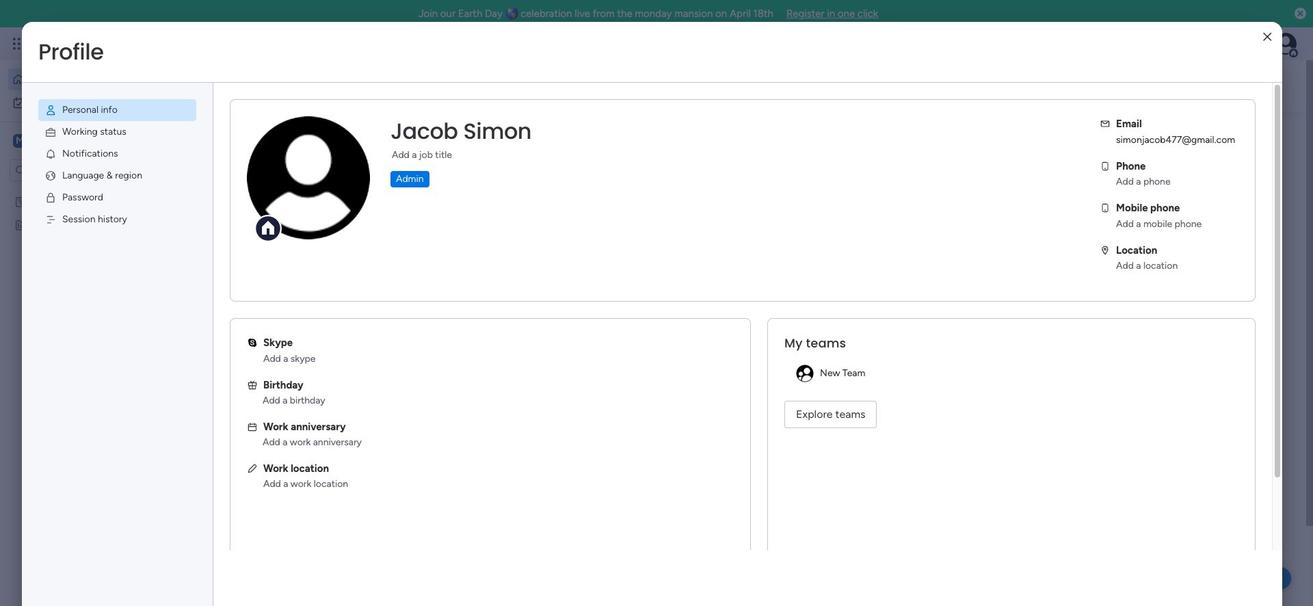 Task type: vqa. For each thing, say whether or not it's contained in the screenshot.
'Jacob Simon' icon
yes



Task type: describe. For each thing, give the bounding box(es) containing it.
roy mann image
[[285, 400, 312, 427]]

component image
[[458, 299, 470, 311]]

component image
[[269, 299, 282, 311]]

v2 bolt switch image
[[1164, 78, 1172, 93]]

workspace selection element
[[13, 133, 114, 150]]

menu menu
[[22, 83, 213, 247]]

getting started element
[[1047, 354, 1252, 409]]

2 menu item from the top
[[38, 121, 196, 143]]

password image
[[44, 192, 57, 204]]

4 menu item from the top
[[38, 165, 196, 187]]

close update feed (inbox) image
[[252, 353, 269, 369]]

close image
[[1263, 32, 1272, 42]]

jacob simon image
[[1275, 33, 1297, 55]]

6 menu item from the top
[[38, 209, 196, 231]]

notifications image
[[44, 148, 57, 160]]

1 menu item from the top
[[38, 99, 196, 121]]

quick search results list box
[[252, 155, 1014, 337]]

templates image image
[[1059, 131, 1239, 225]]

language & region image
[[44, 170, 57, 182]]

session history image
[[44, 213, 57, 226]]



Task type: locate. For each thing, give the bounding box(es) containing it.
help center element
[[1047, 420, 1252, 474]]

v2 user feedback image
[[1058, 78, 1068, 94]]

menu item
[[38, 99, 196, 121], [38, 121, 196, 143], [38, 143, 196, 165], [38, 165, 196, 187], [38, 187, 196, 209], [38, 209, 196, 231]]

working status image
[[44, 126, 57, 138]]

5 menu item from the top
[[38, 187, 196, 209]]

Search in workspace field
[[29, 162, 114, 178]]

select product image
[[12, 37, 26, 51]]

list box
[[0, 187, 174, 421]]

close recently visited image
[[252, 139, 269, 155]]

None field
[[387, 117, 535, 146]]

3 menu item from the top
[[38, 143, 196, 165]]

personal info image
[[44, 104, 57, 116]]

option
[[8, 68, 166, 90], [8, 92, 166, 114], [0, 189, 174, 192], [785, 363, 1239, 384]]

workspace image
[[13, 133, 27, 148]]



